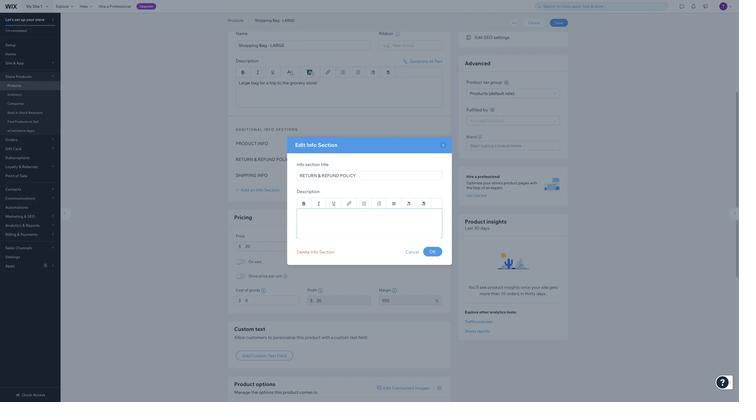 Task type: locate. For each thing, give the bounding box(es) containing it.
explore right 1
[[56, 4, 69, 9]]

1 vertical spatial the
[[467, 186, 472, 191]]

subscriptions
[[5, 156, 30, 160]]

0 vertical spatial cancel
[[528, 20, 540, 25]]

cancel for the right cancel button
[[528, 20, 540, 25]]

point of sale link
[[0, 172, 61, 181]]

cancel button left 'save'
[[524, 19, 545, 27]]

30
[[474, 226, 480, 231]]

product for tax
[[467, 80, 482, 85]]

hire up optimize
[[467, 175, 474, 179]]

automations
[[5, 205, 28, 210]]

$ down profit
[[310, 298, 313, 304]]

sell
[[33, 120, 39, 124]]

the left help
[[467, 186, 472, 191]]

explore for explore
[[56, 4, 69, 9]]

info tooltip image right the by
[[490, 108, 494, 112]]

0 horizontal spatial to
[[29, 120, 32, 124]]

text
[[434, 59, 443, 64], [268, 354, 276, 359]]

your
[[26, 17, 34, 22], [483, 181, 491, 186], [532, 285, 540, 291]]

section
[[318, 142, 338, 148], [264, 187, 280, 193], [319, 250, 335, 255]]

a left "custom"
[[331, 335, 333, 341]]

text inside add custom text field button
[[268, 354, 276, 359]]

info tooltip image right group
[[505, 81, 508, 85]]

None text field
[[245, 242, 299, 252], [317, 296, 371, 306], [245, 242, 299, 252], [317, 296, 371, 306]]

get started link
[[467, 194, 487, 198]]

1 vertical spatial insights
[[504, 285, 520, 291]]

started
[[474, 194, 487, 198]]

stores
[[465, 330, 476, 334]]

return & refund policy
[[236, 157, 292, 162]]

2 horizontal spatial to
[[277, 80, 281, 85]]

1 vertical spatial cancel
[[406, 250, 419, 255]]

an down shipping info
[[250, 187, 255, 193]]

your up thirty at the bottom
[[532, 285, 540, 291]]

the inside optimize your store's product pages with the help of an expert.
[[467, 186, 472, 191]]

you'll see product insights once your site gets more than 10 orders in thirty days.
[[468, 285, 558, 297]]

of for goods
[[245, 288, 248, 293]]

stock
[[19, 111, 28, 115]]

2 horizontal spatial your
[[532, 285, 540, 291]]

0 horizontal spatial description
[[236, 58, 259, 63]]

a left professional
[[107, 4, 109, 9]]

margin
[[379, 288, 391, 293]]

your inside sidebar 'element'
[[26, 17, 34, 22]]

of right help
[[482, 186, 485, 191]]

0 horizontal spatial cancel button
[[406, 247, 419, 257]]

a up optimize
[[475, 175, 477, 179]]

0 vertical spatial this
[[493, 24, 500, 29]]

2 horizontal spatial edit
[[475, 35, 483, 40]]

0 vertical spatial text
[[434, 59, 443, 64]]

1 vertical spatial explore
[[465, 310, 479, 315]]

1 vertical spatial add
[[242, 354, 250, 359]]

cost
[[236, 288, 244, 293]]

info right basic
[[250, 17, 261, 21]]

my site 1
[[26, 4, 42, 9]]

0 horizontal spatial with
[[322, 335, 330, 341]]

0 vertical spatial with
[[530, 181, 537, 186]]

add an info section link
[[236, 187, 280, 193]]

0 vertical spatial edit
[[475, 35, 483, 40]]

insights up days
[[487, 219, 507, 225]]

categories
[[7, 102, 24, 106]]

with
[[530, 181, 537, 186], [322, 335, 330, 341]]

info up the add an info section
[[257, 173, 268, 178]]

0 horizontal spatial edit
[[295, 142, 305, 148]]

comes
[[300, 390, 313, 396]]

1 horizontal spatial to
[[268, 335, 272, 341]]

the for help
[[467, 186, 472, 191]]

text left "field"
[[268, 354, 276, 359]]

products down product tax group
[[470, 91, 488, 96]]

info tooltip image
[[505, 81, 508, 85], [318, 289, 323, 293], [392, 289, 397, 293]]

0 horizontal spatial info tooltip image
[[261, 289, 266, 293]]

set
[[15, 17, 20, 22]]

0 vertical spatial of
[[15, 174, 19, 179]]

1 vertical spatial description
[[297, 189, 320, 194]]

Add a product name text field
[[236, 41, 371, 50]]

hire right help button
[[99, 4, 106, 9]]

seo
[[484, 35, 493, 40]]

optimize
[[467, 181, 482, 186]]

cancel
[[528, 20, 540, 25], [406, 250, 419, 255]]

0 vertical spatial info tooltip image
[[490, 108, 494, 112]]

create coupon button
[[467, 12, 504, 20]]

info down additional info sections
[[258, 141, 268, 146]]

2 vertical spatial to
[[268, 335, 272, 341]]

store products
[[5, 74, 32, 79]]

form containing advanced
[[58, 0, 739, 403]]

of right cost
[[245, 288, 248, 293]]

0 horizontal spatial products link
[[0, 81, 61, 90]]

edit right edit option link icon
[[383, 386, 391, 391]]

your down professional
[[483, 181, 491, 186]]

an
[[486, 186, 490, 191], [250, 187, 255, 193]]

1 horizontal spatial products link
[[225, 18, 246, 23]]

1 vertical spatial in
[[520, 292, 524, 297]]

thirty
[[525, 292, 536, 297]]

ok
[[430, 249, 436, 255]]

custom inside button
[[251, 354, 267, 359]]

$ down cost
[[238, 298, 241, 304]]

seo settings image
[[467, 35, 472, 40]]

(self
[[478, 118, 487, 124]]

0 vertical spatial product
[[467, 80, 482, 85]]

1 vertical spatial edit
[[295, 142, 305, 148]]

0 horizontal spatial hire
[[99, 4, 106, 9]]

products up ecommerce apps
[[15, 120, 28, 124]]

0 horizontal spatial info
[[250, 17, 261, 21]]

reports
[[477, 330, 490, 334]]

0 vertical spatial section
[[318, 142, 338, 148]]

of inside optimize your store's product pages with the help of an expert.
[[482, 186, 485, 191]]

insights up the orders
[[504, 285, 520, 291]]

0 vertical spatial in
[[16, 111, 18, 115]]

1 horizontal spatial in
[[520, 292, 524, 297]]

a right the for
[[266, 80, 269, 85]]

pages
[[519, 181, 529, 186]]

add inside button
[[242, 354, 250, 359]]

1 vertical spatial info
[[257, 173, 268, 178]]

cancel inside button
[[528, 20, 540, 25]]

than
[[491, 292, 500, 297]]

0 horizontal spatial in
[[16, 111, 18, 115]]

0 horizontal spatial info tooltip image
[[318, 289, 323, 293]]

upgrade button
[[136, 3, 156, 10]]

traffic overview link
[[465, 320, 562, 325]]

2 horizontal spatial this
[[493, 24, 500, 29]]

products link up name at left
[[225, 18, 246, 23]]

text up customers
[[255, 326, 265, 333]]

0 horizontal spatial this
[[275, 390, 282, 396]]

cancel button left ok
[[406, 247, 419, 257]]

cancel for bottom cancel button
[[406, 250, 419, 255]]

tools:
[[507, 310, 517, 315]]

of left sale
[[15, 174, 19, 179]]

explore up the traffic
[[465, 310, 479, 315]]

settings
[[5, 255, 20, 260]]

8"
[[320, 141, 324, 146]]

this inside button
[[493, 24, 500, 29]]

generate
[[410, 59, 428, 64]]

1 vertical spatial custom
[[251, 354, 267, 359]]

promote this product
[[475, 24, 517, 29]]

0 vertical spatial custom
[[234, 326, 254, 333]]

to right customers
[[268, 335, 272, 341]]

customers
[[246, 335, 267, 341]]

info left the sections
[[264, 127, 275, 132]]

1 horizontal spatial hire
[[467, 175, 474, 179]]

1 vertical spatial product
[[465, 219, 485, 225]]

1 horizontal spatial info tooltip image
[[392, 289, 397, 293]]

section inside form
[[264, 187, 280, 193]]

form
[[58, 0, 739, 403]]

2 vertical spatial the
[[251, 390, 258, 396]]

0 horizontal spatial cancel
[[406, 250, 419, 255]]

info tooltip image for profit
[[318, 289, 323, 293]]

product left tax
[[467, 80, 482, 85]]

2 horizontal spatial of
[[482, 186, 485, 191]]

product inside you'll see product insights once your site gets more than 10 orders in thirty days.
[[488, 285, 503, 291]]

basic
[[236, 17, 249, 21]]

1 vertical spatial section
[[264, 187, 280, 193]]

1 horizontal spatial your
[[483, 181, 491, 186]]

the inside false text box
[[282, 80, 289, 85]]

2 vertical spatial edit
[[383, 386, 391, 391]]

in right back
[[16, 111, 18, 115]]

$ for %
[[310, 298, 313, 304]]

store
[[35, 17, 44, 22]]

info for basic
[[250, 17, 261, 21]]

large
[[239, 80, 250, 85]]

product inside product insights last 30 days
[[465, 219, 485, 225]]

1 horizontal spatial this
[[297, 335, 304, 341]]

2 horizontal spatial the
[[467, 186, 472, 191]]

cancel left ok
[[406, 250, 419, 255]]

info tooltip image
[[490, 108, 494, 112], [261, 289, 266, 293]]

with right pages
[[530, 181, 537, 186]]

cotton
[[335, 141, 349, 146]]

other
[[479, 310, 489, 315]]

show price per unit
[[249, 274, 282, 279]]

your right up
[[26, 17, 34, 22]]

section for delete info section
[[319, 250, 335, 255]]

to inside sidebar 'element'
[[29, 120, 32, 124]]

12"
[[310, 141, 316, 146]]

setup link
[[0, 41, 61, 50]]

1 horizontal spatial text
[[434, 59, 443, 64]]

1 horizontal spatial an
[[486, 186, 490, 191]]

1 vertical spatial text
[[268, 354, 276, 359]]

1 horizontal spatial edit
[[383, 386, 391, 391]]

Search for tools, apps, help & more... field
[[542, 3, 666, 10]]

custom
[[234, 326, 254, 333], [251, 354, 267, 359]]

1 vertical spatial info
[[264, 127, 275, 132]]

explore
[[56, 4, 69, 9], [465, 310, 479, 315]]

text inside the generate ai text button
[[434, 59, 443, 64]]

info for product info
[[258, 141, 268, 146]]

0 vertical spatial the
[[282, 80, 289, 85]]

up
[[21, 17, 25, 22]]

edit inside edit connected images button
[[383, 386, 391, 391]]

product up manage
[[234, 382, 255, 388]]

products right store at the left top
[[16, 74, 32, 79]]

to inside custom text allow customers to personalize this product with a custom text field.
[[268, 335, 272, 341]]

add an info section
[[240, 187, 280, 193]]

1 vertical spatial text
[[350, 335, 358, 341]]

0 vertical spatial info
[[250, 17, 261, 21]]

your inside optimize your store's product pages with the help of an expert.
[[483, 181, 491, 186]]

info tooltip image right profit
[[318, 289, 323, 293]]

the
[[282, 80, 289, 85], [467, 186, 472, 191], [251, 390, 258, 396]]

edit left seo at top right
[[475, 35, 483, 40]]

1 vertical spatial info tooltip image
[[261, 289, 266, 293]]

info tooltip image right goods
[[261, 289, 266, 293]]

large bag for a trip to the grocery store!
[[239, 80, 317, 85]]

0 vertical spatial options
[[256, 382, 275, 388]]

edit left 12"
[[295, 142, 305, 148]]

1 horizontal spatial cancel
[[528, 20, 540, 25]]

0 horizontal spatial your
[[26, 17, 34, 22]]

store!
[[306, 80, 317, 85]]

an left the expert.
[[486, 186, 490, 191]]

with left "custom"
[[322, 335, 330, 341]]

quick
[[22, 393, 32, 398]]

0 vertical spatial hire
[[99, 4, 106, 9]]

1 vertical spatial to
[[29, 120, 32, 124]]

ecommerce apps link
[[0, 126, 61, 136]]

info tooltip image for fulfilled by
[[490, 108, 494, 112]]

product info
[[236, 141, 268, 146]]

info right delete
[[311, 250, 318, 255]]

2 vertical spatial of
[[245, 288, 248, 293]]

0 vertical spatial cancel button
[[524, 19, 545, 27]]

to inside false text box
[[277, 80, 281, 85]]

section inside delete info section button
[[319, 250, 335, 255]]

1 vertical spatial hire
[[467, 175, 474, 179]]

info tooltip image for margin
[[392, 289, 397, 293]]

1 vertical spatial with
[[322, 335, 330, 341]]

professional
[[478, 175, 500, 179]]

$ down price on the bottom left of page
[[238, 244, 241, 249]]

options
[[256, 382, 275, 388], [259, 390, 274, 396]]

1 horizontal spatial info
[[264, 127, 275, 132]]

product for options
[[234, 382, 255, 388]]

0 vertical spatial info
[[258, 141, 268, 146]]

add custom text field button
[[236, 352, 293, 361]]

in down once
[[520, 292, 524, 297]]

None text field
[[245, 296, 299, 306], [379, 296, 433, 306], [245, 296, 299, 306], [379, 296, 433, 306]]

&
[[254, 157, 257, 162]]

a inside text box
[[266, 80, 269, 85]]

cancel left 'save'
[[528, 20, 540, 25]]

products link down store products
[[0, 81, 61, 90]]

additional
[[236, 127, 263, 132]]

back in stock requests link
[[0, 108, 61, 117]]

0 vertical spatial to
[[277, 80, 281, 85]]

edit inside the edit seo settings button
[[475, 35, 483, 40]]

1 horizontal spatial of
[[245, 288, 248, 293]]

1 horizontal spatial info tooltip image
[[490, 108, 494, 112]]

info down shipping info
[[256, 187, 263, 193]]

info tooltip image right margin
[[392, 289, 397, 293]]

0 vertical spatial your
[[26, 17, 34, 22]]

delete info section
[[297, 250, 335, 255]]

the right manage
[[251, 390, 258, 396]]

to right trip
[[277, 80, 281, 85]]

the left grocery
[[282, 80, 289, 85]]

text right ai
[[434, 59, 443, 64]]

0 vertical spatial explore
[[56, 4, 69, 9]]

1 vertical spatial this
[[297, 335, 304, 341]]

insights inside you'll see product insights once your site gets more than 10 orders in thirty days.
[[504, 285, 520, 291]]

fulfilled by
[[467, 107, 488, 113]]

1 horizontal spatial description
[[297, 189, 320, 194]]

2 vertical spatial product
[[234, 382, 255, 388]]

1 horizontal spatial explore
[[465, 310, 479, 315]]

product up 30
[[465, 219, 485, 225]]

home
[[5, 52, 16, 57]]

$
[[238, 244, 241, 249], [238, 298, 241, 304], [310, 298, 313, 304]]

product inside product options manage the options this product comes in.
[[234, 382, 255, 388]]

0 vertical spatial description
[[236, 58, 259, 63]]

refund
[[258, 157, 275, 162]]

the for grocery
[[282, 80, 289, 85]]

2 vertical spatial this
[[275, 390, 282, 396]]

bag
[[251, 80, 259, 85]]

false text field
[[236, 77, 443, 108]]

products (default rate)
[[470, 91, 515, 96]]

fulfilled
[[467, 107, 482, 113]]

edit for edit connected images
[[383, 386, 391, 391]]

0 horizontal spatial text
[[268, 354, 276, 359]]

of inside sidebar 'element'
[[15, 174, 19, 179]]

explore inside form
[[465, 310, 479, 315]]

traffic
[[465, 320, 476, 325]]

personalize
[[273, 335, 296, 341]]

0 vertical spatial add
[[241, 187, 249, 193]]

custom up the allow
[[234, 326, 254, 333]]

2 vertical spatial section
[[319, 250, 335, 255]]

info inside delete info section button
[[311, 250, 318, 255]]

quick access button
[[15, 393, 45, 398]]

help button
[[76, 0, 96, 13]]

text left field.
[[350, 335, 358, 341]]

custom down customers
[[251, 354, 267, 359]]

add down the shipping
[[241, 187, 249, 193]]

days
[[481, 226, 490, 231]]

1 vertical spatial your
[[483, 181, 491, 186]]

1 vertical spatial of
[[482, 186, 485, 191]]

shipping info
[[236, 173, 268, 178]]

1 horizontal spatial with
[[530, 181, 537, 186]]

0 horizontal spatial of
[[15, 174, 19, 179]]

in inside you'll see product insights once your site gets more than 10 orders in thirty days.
[[520, 292, 524, 297]]

edit
[[475, 35, 483, 40], [295, 142, 305, 148], [383, 386, 391, 391]]

1 vertical spatial products link
[[0, 81, 61, 90]]

2 vertical spatial your
[[532, 285, 540, 291]]

to left sell
[[29, 120, 32, 124]]

settings link
[[0, 253, 61, 262]]

add down the allow
[[242, 354, 250, 359]]

1 horizontal spatial the
[[282, 80, 289, 85]]

1/6
[[5, 29, 10, 33]]

let's set up your store
[[5, 17, 44, 22]]



Task type: vqa. For each thing, say whether or not it's contained in the screenshot.
1st micro from right
no



Task type: describe. For each thing, give the bounding box(es) containing it.
subscriptions link
[[0, 154, 61, 163]]

custom
[[334, 335, 349, 341]]

ribbon
[[379, 31, 394, 36]]

description inside form
[[236, 58, 259, 63]]

edit connected images button
[[374, 384, 433, 394]]

policy
[[276, 157, 292, 162]]

field.
[[358, 335, 368, 341]]

products up name at left
[[228, 18, 244, 23]]

fulfilled)
[[488, 118, 504, 124]]

optimize your store's product pages with the help of an expert.
[[467, 181, 537, 191]]

1 horizontal spatial text
[[350, 335, 358, 341]]

shopping
[[255, 18, 272, 23]]

title
[[321, 162, 329, 167]]

brand
[[467, 135, 477, 140]]

generate ai text button
[[402, 58, 443, 64]]

bag
[[273, 18, 280, 23]]

info inside form
[[256, 187, 263, 193]]

ok button
[[423, 247, 442, 257]]

tax
[[483, 80, 489, 85]]

create coupon
[[475, 13, 504, 19]]

add for add custom text field
[[242, 354, 250, 359]]

1 vertical spatial options
[[259, 390, 274, 396]]

name
[[236, 31, 248, 36]]

goods
[[249, 288, 260, 293]]

product inside custom text allow customers to personalize this product with a custom text field.
[[305, 335, 321, 341]]

promote coupon image
[[467, 14, 472, 19]]

you
[[470, 118, 477, 124]]

get
[[467, 194, 473, 198]]

sale
[[255, 260, 262, 265]]

see
[[480, 285, 487, 291]]

the inside product options manage the options this product comes in.
[[251, 390, 258, 396]]

custom inside custom text allow customers to personalize this product with a custom text field.
[[234, 326, 254, 333]]

more
[[480, 292, 490, 297]]

info for additional
[[264, 127, 275, 132]]

settings
[[494, 35, 510, 40]]

ecommerce
[[7, 129, 26, 133]]

insights inside product insights last 30 days
[[487, 219, 507, 225]]

edit info section
[[295, 142, 338, 148]]

back
[[7, 111, 15, 115]]

edit seo settings button
[[467, 34, 510, 41]]

product inside optimize your store's product pages with the help of an expert.
[[504, 181, 518, 186]]

connected
[[392, 386, 414, 391]]

hire for hire a professional
[[467, 175, 474, 179]]

Select box search field
[[383, 41, 438, 50]]

find products to sell link
[[0, 117, 61, 126]]

with inside optimize your store's product pages with the help of an expert.
[[530, 181, 537, 186]]

inventory link
[[0, 90, 61, 99]]

1
[[40, 4, 42, 9]]

info section title
[[297, 162, 329, 167]]

info left 'x'
[[307, 142, 317, 148]]

sidebar element
[[0, 13, 61, 403]]

explore other analytics tools:
[[465, 310, 517, 315]]

section for edit info section
[[318, 142, 338, 148]]

grocery
[[290, 80, 305, 85]]

a inside custom text allow customers to personalize this product with a custom text field.
[[331, 335, 333, 341]]

info tooltip image for cost of goods
[[261, 289, 266, 293]]

sale
[[20, 174, 27, 179]]

products inside popup button
[[16, 74, 32, 79]]

1 horizontal spatial cancel button
[[524, 19, 545, 27]]

false text field
[[297, 209, 442, 239]]

product tax group
[[467, 80, 503, 85]]

edit for edit info section
[[295, 142, 305, 148]]

apps
[[26, 129, 34, 133]]

overview
[[477, 320, 493, 325]]

product for insights
[[465, 219, 485, 225]]

you'll
[[468, 285, 479, 291]]

natural
[[350, 141, 364, 146]]

add custom text field
[[242, 354, 287, 359]]

for
[[260, 80, 265, 85]]

find products to sell
[[7, 120, 39, 124]]

quick access
[[22, 393, 45, 398]]

save button
[[550, 19, 568, 27]]

large
[[282, 18, 295, 23]]

return
[[236, 157, 253, 162]]

products up inventory
[[7, 84, 21, 88]]

text for custom
[[268, 354, 276, 359]]

back in stock requests
[[7, 111, 43, 115]]

product inside product options manage the options this product comes in.
[[283, 390, 299, 396]]

completed
[[11, 29, 27, 33]]

1 vertical spatial cancel button
[[406, 247, 419, 257]]

info left the section
[[297, 162, 304, 167]]

stores reports
[[465, 330, 490, 334]]

sections
[[276, 127, 298, 132]]

$ for on sale
[[238, 244, 241, 249]]

x
[[317, 141, 319, 146]]

site
[[33, 4, 40, 9]]

info for shipping info
[[257, 173, 268, 178]]

explore for explore other analytics tools:
[[465, 310, 479, 315]]

0 horizontal spatial an
[[250, 187, 255, 193]]

on sale
[[249, 260, 262, 265]]

find
[[7, 120, 14, 124]]

your inside you'll see product insights once your site gets more than 10 orders in thirty days.
[[532, 285, 540, 291]]

price
[[236, 234, 245, 239]]

with inside custom text allow customers to personalize this product with a custom text field.
[[322, 335, 330, 341]]

an inside optimize your store's product pages with the help of an expert.
[[486, 186, 490, 191]]

product inside promote this product button
[[501, 24, 517, 29]]

last
[[465, 226, 473, 231]]

this inside custom text allow customers to personalize this product with a custom text field.
[[297, 335, 304, 341]]

0 vertical spatial products link
[[225, 18, 246, 23]]

(default
[[489, 91, 504, 96]]

categories link
[[0, 99, 61, 108]]

automations link
[[0, 203, 61, 212]]

create
[[475, 13, 488, 19]]

generate ai text
[[410, 59, 443, 64]]

in inside sidebar 'element'
[[16, 111, 18, 115]]

images
[[415, 386, 430, 391]]

price
[[259, 274, 268, 279]]

0 vertical spatial text
[[255, 326, 265, 333]]

trip
[[269, 80, 276, 85]]

10
[[501, 292, 506, 297]]

per
[[269, 274, 275, 279]]

basic info
[[236, 17, 261, 21]]

of for sale
[[15, 174, 19, 179]]

shipping
[[236, 173, 256, 178]]

help
[[80, 4, 88, 9]]

edit for edit seo settings
[[475, 35, 483, 40]]

edit option link image
[[377, 387, 382, 391]]

2 horizontal spatial info tooltip image
[[505, 81, 508, 85]]

site
[[541, 285, 549, 291]]

text for ai
[[434, 59, 443, 64]]

add for add an info section
[[241, 187, 249, 193]]

allow
[[234, 335, 245, 341]]

save
[[555, 20, 563, 25]]

this inside product options manage the options this product comes in.
[[275, 390, 282, 396]]

-
[[280, 18, 282, 23]]

days.
[[537, 292, 547, 297]]

ai
[[429, 59, 433, 64]]

Start typing a brand name field
[[468, 141, 558, 151]]

access
[[33, 393, 45, 398]]

shopping bag - large
[[255, 18, 295, 23]]

e.g., Tech Specs text field
[[297, 171, 442, 181]]

coupon
[[489, 13, 504, 19]]

unit
[[275, 274, 282, 279]]

hire for hire a professional
[[99, 4, 106, 9]]



